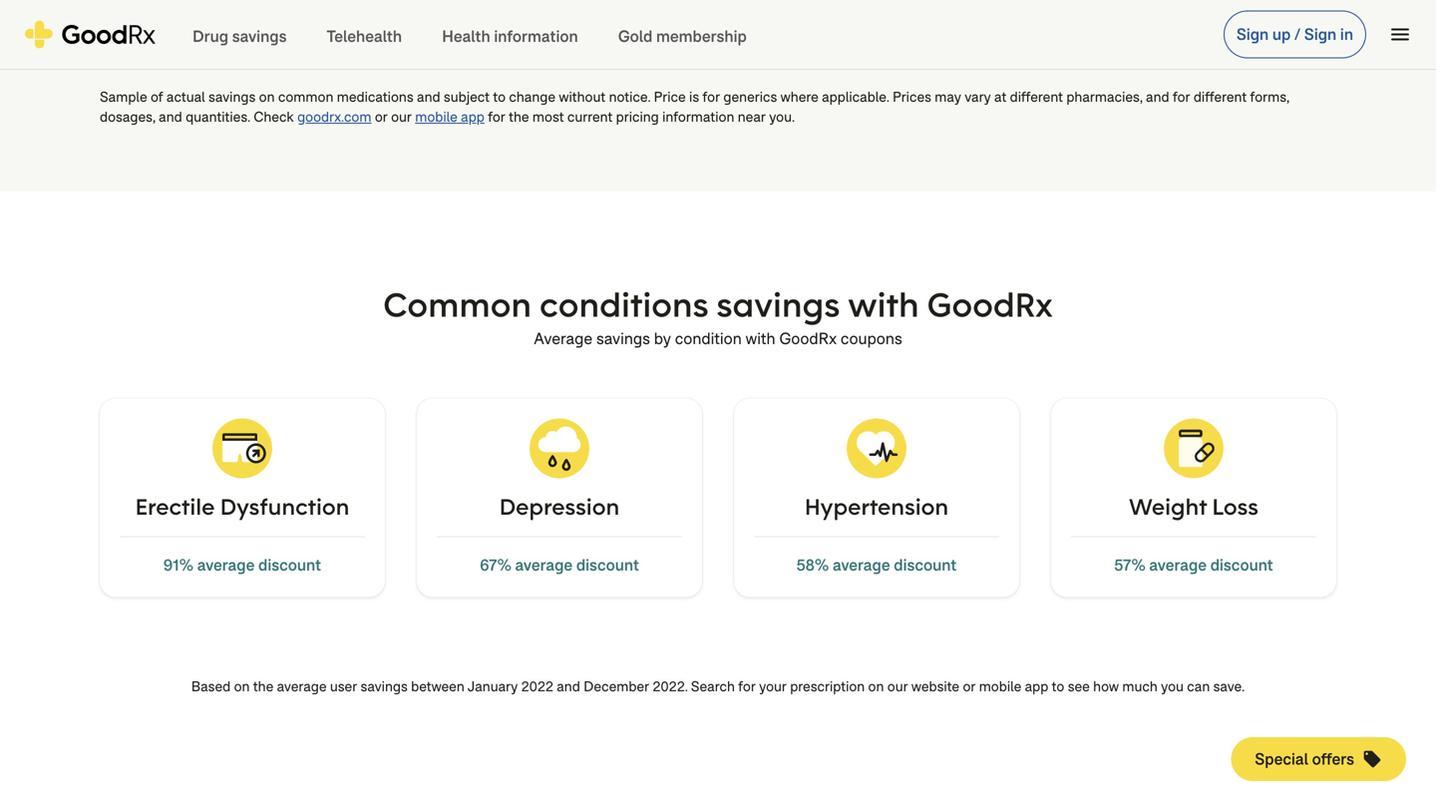 Task type: describe. For each thing, give the bounding box(es) containing it.
10
[[732, 10, 746, 28]]

see
[[1068, 677, 1090, 696]]

of for actual
[[151, 88, 163, 106]]

health
[[442, 26, 491, 47]]

medications
[[337, 88, 414, 106]]

1 vertical spatial to
[[1052, 677, 1065, 696]]

erectile
[[135, 492, 215, 521]]

dosages,
[[100, 108, 155, 126]]

sign up / sign in button
[[1224, 10, 1367, 58]]

1–4 of 10
[[691, 10, 746, 28]]

1 horizontal spatial or
[[963, 677, 976, 696]]

savings inside the "sample of actual savings on common medications and subject to change without notice. price is for generics where applicable. prices may vary at different pharmacies, and for different forms, dosages, and quantities. check"
[[209, 88, 256, 106]]

telehealth
[[327, 26, 402, 47]]

icon-erectile-dysfunction 
3.46 kb
80 px / 81 px image
[[213, 418, 272, 478]]

special
[[1255, 749, 1309, 770]]

search
[[691, 677, 735, 696]]

generics
[[724, 88, 777, 106]]

between
[[411, 677, 465, 696]]

weight loss
[[1130, 492, 1259, 521]]

coupons
[[841, 328, 903, 349]]

goodrx.com link
[[297, 107, 372, 127]]

58% average discount
[[797, 555, 957, 576]]

you.
[[769, 108, 795, 126]]

local_offer
[[1363, 749, 1383, 769]]

dysfunction
[[220, 492, 350, 521]]

drug savings link
[[173, 0, 307, 70]]

actual
[[167, 88, 205, 106]]

1 vertical spatial information
[[663, 108, 735, 126]]

/
[[1295, 24, 1301, 45]]

prescription
[[790, 677, 865, 696]]

at
[[995, 88, 1007, 106]]

to inside the "sample of actual savings on common medications and subject to change without notice. price is for generics where applicable. prices may vary at different pharmacies, and for different forms, dosages, and quantities. check"
[[493, 88, 506, 106]]

0 horizontal spatial or
[[375, 108, 388, 126]]

quantities.
[[186, 108, 250, 126]]

is
[[689, 88, 700, 106]]

applicable.
[[822, 88, 890, 106]]

goodrx yellow cross logo image
[[24, 20, 157, 48]]

menu
[[1389, 22, 1413, 46]]

57%
[[1115, 555, 1146, 576]]

can
[[1188, 677, 1210, 696]]

average for erectile dysfunction
[[197, 555, 255, 576]]

most
[[533, 108, 564, 126]]

by
[[654, 328, 671, 349]]

0 horizontal spatial with
[[746, 328, 776, 349]]

prices
[[893, 88, 932, 106]]

average for depression
[[515, 555, 573, 576]]

savings down the conditions
[[597, 328, 650, 349]]

subject
[[444, 88, 490, 106]]

number of slides in the carousel element
[[691, 9, 746, 29]]

common conditions savings with goodrx average savings by condition with goodrx coupons
[[383, 283, 1053, 349]]

average for weight loss
[[1150, 555, 1207, 576]]

telehealth link
[[307, 0, 422, 70]]

sample of actual savings on common medications and subject to change without notice. price is for generics where applicable. prices may vary at different pharmacies, and for different forms, dosages, and quantities. check
[[100, 88, 1290, 126]]

current
[[568, 108, 613, 126]]

health information link
[[422, 0, 598, 70]]

2022.
[[653, 677, 688, 696]]

pricing
[[616, 108, 659, 126]]

may
[[935, 88, 962, 106]]

91%
[[164, 555, 194, 576]]

health information
[[442, 26, 578, 47]]

67%
[[480, 555, 512, 576]]

website
[[912, 677, 960, 696]]

conditions
[[540, 283, 709, 326]]

0 vertical spatial information
[[494, 26, 578, 47]]

0 horizontal spatial the
[[253, 677, 274, 696]]

and up mobile app link
[[417, 88, 441, 106]]

and down actual
[[159, 108, 182, 126]]

goodrx.com or our mobile app for the most current pricing information near you.
[[297, 108, 795, 126]]

0 horizontal spatial goodrx
[[780, 328, 837, 349]]

price
[[654, 88, 686, 106]]

erectile dysfunction
[[135, 492, 350, 521]]

membership
[[657, 26, 747, 47]]

offers
[[1313, 749, 1355, 770]]

average
[[534, 328, 593, 349]]

depression
[[500, 492, 620, 521]]

1 horizontal spatial with
[[848, 283, 920, 326]]

how
[[1094, 677, 1119, 696]]

and right pharmacies,
[[1146, 88, 1170, 106]]

goodrx.com
[[297, 108, 372, 126]]

change
[[509, 88, 556, 106]]

discount for hypertension
[[894, 555, 957, 576]]

in
[[1341, 24, 1354, 45]]



Task type: vqa. For each thing, say whether or not it's contained in the screenshot.
THE FREE corresponding to CVS Pharmacy
no



Task type: locate. For each thing, give the bounding box(es) containing it.
0 horizontal spatial of
[[151, 88, 163, 106]]

1 horizontal spatial goodrx
[[927, 283, 1053, 326]]

of left actual
[[151, 88, 163, 106]]

information down is
[[663, 108, 735, 126]]

information
[[494, 26, 578, 47], [663, 108, 735, 126]]

0 vertical spatial of
[[716, 10, 729, 28]]

0 vertical spatial goodrx
[[927, 283, 1053, 326]]

of inside the "sample of actual savings on common medications and subject to change without notice. price is for generics where applicable. prices may vary at different pharmacies, and for different forms, dosages, and quantities. check"
[[151, 88, 163, 106]]

1 horizontal spatial sign
[[1305, 24, 1337, 45]]

savings up condition
[[717, 283, 840, 326]]

different
[[1010, 88, 1064, 106], [1194, 88, 1247, 106]]

gold membership link
[[598, 0, 767, 70]]

savings up quantities.
[[209, 88, 256, 106]]

gold
[[618, 26, 653, 47]]

average right 67% at left
[[515, 555, 573, 576]]

on inside the "sample of actual savings on common medications and subject to change without notice. price is for generics where applicable. prices may vary at different pharmacies, and for different forms, dosages, and quantities. check"
[[259, 88, 275, 106]]

much
[[1123, 677, 1158, 696]]

check
[[254, 108, 294, 126]]

for down subject
[[488, 108, 506, 126]]

1 horizontal spatial different
[[1194, 88, 1247, 106]]

sign left up
[[1237, 24, 1269, 45]]

or down medications
[[375, 108, 388, 126]]

average left the user
[[277, 677, 327, 696]]

sign right /
[[1305, 24, 1337, 45]]

1 horizontal spatial the
[[509, 108, 529, 126]]

our
[[391, 108, 412, 126], [888, 677, 908, 696]]

sign up / sign in
[[1237, 24, 1354, 45]]

and right 2022
[[557, 677, 580, 696]]

loss
[[1213, 492, 1259, 521]]

to left see
[[1052, 677, 1065, 696]]

4 discount from the left
[[1211, 555, 1274, 576]]

dialog
[[0, 0, 1437, 811]]

average
[[197, 555, 255, 576], [515, 555, 573, 576], [833, 555, 891, 576], [1150, 555, 1207, 576], [277, 677, 327, 696]]

1 vertical spatial or
[[963, 677, 976, 696]]

asset: tile 1: drug bottle & pill. svg 60 px / 60 px image
[[1164, 418, 1224, 478]]

of left "10"
[[716, 10, 729, 28]]

your
[[759, 677, 787, 696]]

discount down dysfunction
[[258, 555, 321, 576]]

app
[[461, 108, 485, 126], [1025, 677, 1049, 696]]

the right based
[[253, 677, 274, 696]]

on right based
[[234, 677, 250, 696]]

67% average discount
[[480, 555, 639, 576]]

1 horizontal spatial of
[[716, 10, 729, 28]]

discount
[[258, 555, 321, 576], [577, 555, 639, 576], [894, 555, 957, 576], [1211, 555, 1274, 576]]

2 discount from the left
[[577, 555, 639, 576]]

1 horizontal spatial our
[[888, 677, 908, 696]]

1 horizontal spatial mobile
[[979, 677, 1022, 696]]

0 horizontal spatial to
[[493, 88, 506, 106]]

without
[[559, 88, 606, 106]]

average for hypertension
[[833, 555, 891, 576]]

mobile right "website"
[[979, 677, 1022, 696]]

0 vertical spatial app
[[461, 108, 485, 126]]

our down medications
[[391, 108, 412, 126]]

information up change
[[494, 26, 578, 47]]

2022
[[521, 677, 554, 696]]

0 vertical spatial the
[[509, 108, 529, 126]]

december
[[584, 677, 650, 696]]

mobile
[[415, 108, 458, 126], [979, 677, 1022, 696]]

pharmacies,
[[1067, 88, 1143, 106]]

app left see
[[1025, 677, 1049, 696]]

3 discount from the left
[[894, 555, 957, 576]]

on
[[259, 88, 275, 106], [234, 677, 250, 696], [869, 677, 884, 696]]

discount for weight loss
[[1211, 555, 1274, 576]]

to right subject
[[493, 88, 506, 106]]

or right "website"
[[963, 677, 976, 696]]

with right condition
[[746, 328, 776, 349]]

1–4
[[691, 10, 713, 28]]

0 horizontal spatial different
[[1010, 88, 1064, 106]]

discount down hypertension
[[894, 555, 957, 576]]

of for 10
[[716, 10, 729, 28]]

discount down depression
[[577, 555, 639, 576]]

our left "website"
[[888, 677, 908, 696]]

weight
[[1130, 492, 1207, 521]]

mobile down subject
[[415, 108, 458, 126]]

1 vertical spatial goodrx
[[780, 328, 837, 349]]

savings right drug
[[232, 26, 287, 47]]

average right 58%
[[833, 555, 891, 576]]

1 horizontal spatial information
[[663, 108, 735, 126]]

menu button
[[1379, 12, 1423, 56]]

0 vertical spatial with
[[848, 283, 920, 326]]

1 vertical spatial mobile
[[979, 677, 1022, 696]]

2 sign from the left
[[1305, 24, 1337, 45]]

0 horizontal spatial on
[[234, 677, 250, 696]]

1 vertical spatial app
[[1025, 677, 1049, 696]]

0 horizontal spatial sign
[[1237, 24, 1269, 45]]

for right pharmacies,
[[1173, 88, 1191, 106]]

0 horizontal spatial information
[[494, 26, 578, 47]]

different left forms,
[[1194, 88, 1247, 106]]

0 vertical spatial our
[[391, 108, 412, 126]]

0 vertical spatial to
[[493, 88, 506, 106]]

1 different from the left
[[1010, 88, 1064, 106]]

discount for depression
[[577, 555, 639, 576]]

0 horizontal spatial mobile
[[415, 108, 458, 126]]

58%
[[797, 555, 829, 576]]

different right the at
[[1010, 88, 1064, 106]]

savings
[[232, 26, 287, 47], [209, 88, 256, 106], [717, 283, 840, 326], [597, 328, 650, 349], [361, 677, 408, 696]]

0 horizontal spatial app
[[461, 108, 485, 126]]

average right 57%
[[1150, 555, 1207, 576]]

discount down loss
[[1211, 555, 1274, 576]]

where
[[781, 88, 819, 106]]

up
[[1273, 24, 1291, 45]]

1 vertical spatial with
[[746, 328, 776, 349]]

sign
[[1237, 24, 1269, 45], [1305, 24, 1337, 45]]

gold membership
[[618, 26, 747, 47]]

with
[[848, 283, 920, 326], [746, 328, 776, 349]]

drug
[[193, 26, 229, 47]]

with up coupons
[[848, 283, 920, 326]]

based
[[191, 677, 231, 696]]

1 horizontal spatial app
[[1025, 677, 1049, 696]]

the down change
[[509, 108, 529, 126]]

on right prescription on the right bottom of page
[[869, 677, 884, 696]]

drug savings
[[193, 26, 287, 47]]

on up check
[[259, 88, 275, 106]]

91% average discount
[[164, 555, 321, 576]]

for right is
[[703, 88, 720, 106]]

1 sign from the left
[[1237, 24, 1269, 45]]

hypertension
[[805, 492, 949, 521]]

1 vertical spatial our
[[888, 677, 908, 696]]

january
[[468, 677, 518, 696]]

for left your
[[739, 677, 756, 696]]

1 vertical spatial of
[[151, 88, 163, 106]]

condition
[[675, 328, 742, 349]]

forms,
[[1251, 88, 1290, 106]]

you
[[1161, 677, 1184, 696]]

sample
[[100, 88, 147, 106]]

mobile app link
[[415, 107, 485, 127]]

common
[[383, 283, 532, 326]]

1 discount from the left
[[258, 555, 321, 576]]

and
[[417, 88, 441, 106], [1146, 88, 1170, 106], [159, 108, 182, 126], [557, 677, 580, 696]]

based on the average user savings between january 2022 and december 2022. search for your prescription on our website or mobile app to see how much you can save.
[[191, 677, 1245, 696]]

1 horizontal spatial on
[[259, 88, 275, 106]]

of
[[716, 10, 729, 28], [151, 88, 163, 106]]

0 vertical spatial mobile
[[415, 108, 458, 126]]

near
[[738, 108, 766, 126]]

1 horizontal spatial to
[[1052, 677, 1065, 696]]

common
[[278, 88, 334, 106]]

savings right the user
[[361, 677, 408, 696]]

goodrx
[[927, 283, 1053, 326], [780, 328, 837, 349]]

average right 91%
[[197, 555, 255, 576]]

discount for erectile dysfunction
[[258, 555, 321, 576]]

or
[[375, 108, 388, 126], [963, 677, 976, 696]]

57% average discount
[[1115, 555, 1274, 576]]

user
[[330, 677, 357, 696]]

app down subject
[[461, 108, 485, 126]]

notice.
[[609, 88, 651, 106]]

save.
[[1214, 677, 1245, 696]]

for
[[703, 88, 720, 106], [1173, 88, 1191, 106], [488, 108, 506, 126], [739, 677, 756, 696]]

2 horizontal spatial on
[[869, 677, 884, 696]]

vary
[[965, 88, 991, 106]]

0 horizontal spatial our
[[391, 108, 412, 126]]

1 vertical spatial the
[[253, 677, 274, 696]]

special offers local_offer
[[1255, 749, 1383, 770]]

2 different from the left
[[1194, 88, 1247, 106]]

0 vertical spatial or
[[375, 108, 388, 126]]



